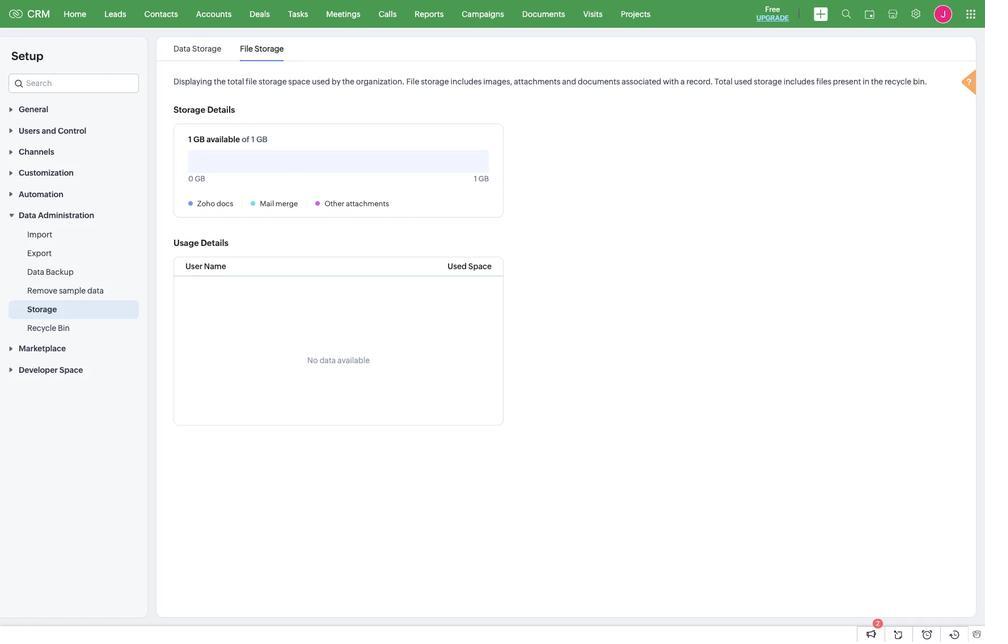 Task type: describe. For each thing, give the bounding box(es) containing it.
leads
[[104, 9, 126, 18]]

gb for 1 gb available of 1 gb
[[193, 135, 205, 144]]

available for gb
[[206, 135, 240, 144]]

remove sample data link
[[27, 285, 104, 297]]

and inside dropdown button
[[42, 126, 56, 135]]

campaigns link
[[453, 0, 513, 28]]

storage inside the data administration region
[[27, 305, 57, 314]]

file storage
[[240, 44, 284, 53]]

displaying the total file storage space used by the organization. file storage includes images, attachments and documents associated with a record. total used storage includes files present in the recycle bin.
[[174, 77, 928, 86]]

2 used from the left
[[734, 77, 752, 86]]

organization.
[[356, 77, 405, 86]]

name
[[204, 262, 226, 271]]

developer
[[19, 366, 58, 375]]

mail
[[260, 200, 274, 208]]

visits link
[[574, 0, 612, 28]]

files
[[817, 77, 832, 86]]

3 storage from the left
[[754, 77, 782, 86]]

available for data
[[338, 356, 370, 365]]

2
[[876, 621, 880, 627]]

import link
[[27, 229, 52, 241]]

gb for 0 gb
[[195, 175, 205, 183]]

recycle bin link
[[27, 323, 70, 334]]

data administration region
[[0, 226, 147, 338]]

data storage link
[[174, 44, 221, 53]]

crm
[[27, 8, 50, 20]]

gb for 1 gb
[[479, 175, 489, 183]]

1 storage from the left
[[259, 77, 287, 86]]

2 the from the left
[[342, 77, 354, 86]]

2 includes from the left
[[784, 77, 815, 86]]

documents
[[578, 77, 620, 86]]

reports link
[[406, 0, 453, 28]]

space for used space
[[468, 262, 492, 271]]

data administration button
[[0, 205, 147, 226]]

1 gb available of 1 gb
[[188, 135, 268, 144]]

mail merge
[[260, 200, 298, 208]]

remove
[[27, 287, 57, 296]]

free
[[765, 5, 780, 14]]

1 for 1 gb
[[474, 175, 477, 183]]

zoho
[[197, 200, 215, 208]]

setup
[[11, 49, 43, 62]]

export
[[27, 249, 52, 258]]

used
[[448, 262, 467, 271]]

file storage link
[[240, 44, 284, 53]]

docs
[[217, 200, 233, 208]]

users and control
[[19, 126, 86, 135]]

merge
[[276, 200, 298, 208]]

bin
[[58, 324, 70, 333]]

3 the from the left
[[871, 77, 883, 86]]

2 storage from the left
[[421, 77, 449, 86]]

channels
[[19, 148, 54, 157]]

details for usage details
[[201, 238, 229, 248]]

users
[[19, 126, 40, 135]]

deals
[[250, 9, 270, 18]]

0 gb
[[188, 175, 205, 183]]

search image
[[842, 9, 851, 19]]

backup
[[46, 268, 74, 277]]

visits
[[583, 9, 603, 18]]

usage
[[174, 238, 199, 248]]

documents link
[[513, 0, 574, 28]]

profile image
[[934, 5, 952, 23]]

storage down accounts
[[192, 44, 221, 53]]

users and control button
[[0, 120, 147, 141]]

projects link
[[612, 0, 660, 28]]

leads link
[[95, 0, 135, 28]]

calendar image
[[865, 9, 875, 18]]

details for storage details
[[207, 105, 235, 115]]

meetings
[[326, 9, 361, 18]]

1 vertical spatial data
[[320, 356, 336, 365]]

meetings link
[[317, 0, 370, 28]]

total
[[715, 77, 733, 86]]

tasks link
[[279, 0, 317, 28]]

1 gb
[[474, 175, 489, 183]]

in
[[863, 77, 870, 86]]

customization button
[[0, 162, 147, 183]]

user name
[[185, 262, 226, 271]]

sample
[[59, 287, 86, 296]]

storage link
[[27, 304, 57, 315]]

data administration
[[19, 211, 94, 220]]

contacts link
[[135, 0, 187, 28]]

campaigns
[[462, 9, 504, 18]]

Search text field
[[9, 74, 138, 92]]

home
[[64, 9, 86, 18]]



Task type: locate. For each thing, give the bounding box(es) containing it.
remove sample data
[[27, 287, 104, 296]]

total
[[228, 77, 244, 86]]

other attachments
[[325, 200, 389, 208]]

storage down deals
[[255, 44, 284, 53]]

deals link
[[241, 0, 279, 28]]

file right "organization."
[[406, 77, 419, 86]]

developer space
[[19, 366, 83, 375]]

documents
[[522, 9, 565, 18]]

data backup link
[[27, 267, 74, 278]]

marketplace button
[[0, 338, 147, 359]]

1 vertical spatial file
[[406, 77, 419, 86]]

other
[[325, 200, 345, 208]]

reports
[[415, 9, 444, 18]]

recycle
[[885, 77, 912, 86]]

1 horizontal spatial used
[[734, 77, 752, 86]]

0 horizontal spatial file
[[240, 44, 253, 53]]

attachments right other
[[346, 200, 389, 208]]

and right 'users'
[[42, 126, 56, 135]]

general button
[[0, 99, 147, 120]]

0 vertical spatial data
[[87, 287, 104, 296]]

administration
[[38, 211, 94, 220]]

data for data storage
[[174, 44, 191, 53]]

marketplace
[[19, 345, 66, 354]]

details
[[207, 105, 235, 115], [201, 238, 229, 248]]

1 vertical spatial details
[[201, 238, 229, 248]]

data storage
[[174, 44, 221, 53]]

1 used from the left
[[312, 77, 330, 86]]

and left documents
[[562, 77, 576, 86]]

space down marketplace 'dropdown button'
[[59, 366, 83, 375]]

create menu image
[[814, 7, 828, 21]]

storage
[[192, 44, 221, 53], [255, 44, 284, 53], [174, 105, 205, 115], [27, 305, 57, 314]]

0
[[188, 175, 193, 183]]

data for data administration
[[19, 211, 36, 220]]

storage down remove
[[27, 305, 57, 314]]

space right used
[[468, 262, 492, 271]]

data backup
[[27, 268, 74, 277]]

no
[[307, 356, 318, 365]]

calls
[[379, 9, 397, 18]]

data for data backup
[[27, 268, 44, 277]]

control
[[58, 126, 86, 135]]

storage down the displaying
[[174, 105, 205, 115]]

accounts
[[196, 9, 232, 18]]

used right total
[[734, 77, 752, 86]]

0 horizontal spatial used
[[312, 77, 330, 86]]

attachments
[[514, 77, 561, 86], [346, 200, 389, 208]]

2 horizontal spatial storage
[[754, 77, 782, 86]]

0 horizontal spatial attachments
[[346, 200, 389, 208]]

details up 1 gb available of 1 gb on the top left
[[207, 105, 235, 115]]

bin.
[[913, 77, 928, 86]]

space inside developer space dropdown button
[[59, 366, 83, 375]]

automation
[[19, 190, 63, 199]]

0 vertical spatial available
[[206, 135, 240, 144]]

available right no
[[338, 356, 370, 365]]

includes left files
[[784, 77, 815, 86]]

space for developer space
[[59, 366, 83, 375]]

profile element
[[927, 0, 959, 28]]

data right no
[[320, 356, 336, 365]]

0 vertical spatial space
[[468, 262, 492, 271]]

0 horizontal spatial 1
[[188, 135, 192, 144]]

home link
[[55, 0, 95, 28]]

data inside dropdown button
[[19, 211, 36, 220]]

1 includes from the left
[[451, 77, 482, 86]]

0 horizontal spatial includes
[[451, 77, 482, 86]]

attachments right the images,
[[514, 77, 561, 86]]

file up file
[[240, 44, 253, 53]]

the right "in" at the right top of page
[[871, 77, 883, 86]]

1 horizontal spatial file
[[406, 77, 419, 86]]

0 vertical spatial attachments
[[514, 77, 561, 86]]

images,
[[483, 77, 512, 86]]

1 horizontal spatial storage
[[421, 77, 449, 86]]

present
[[833, 77, 861, 86]]

details up name
[[201, 238, 229, 248]]

crm link
[[9, 8, 50, 20]]

a
[[681, 77, 685, 86]]

space
[[468, 262, 492, 271], [59, 366, 83, 375]]

data inside region
[[27, 268, 44, 277]]

usage details
[[174, 238, 229, 248]]

storage details
[[174, 105, 235, 115]]

the left total
[[214, 77, 226, 86]]

1 vertical spatial and
[[42, 126, 56, 135]]

user
[[185, 262, 203, 271]]

displaying
[[174, 77, 212, 86]]

2 vertical spatial data
[[27, 268, 44, 277]]

create menu element
[[807, 0, 835, 28]]

recycle
[[27, 324, 56, 333]]

0 horizontal spatial space
[[59, 366, 83, 375]]

data down export
[[27, 268, 44, 277]]

zoho docs
[[197, 200, 233, 208]]

0 vertical spatial data
[[174, 44, 191, 53]]

0 horizontal spatial the
[[214, 77, 226, 86]]

0 vertical spatial details
[[207, 105, 235, 115]]

calls link
[[370, 0, 406, 28]]

contacts
[[144, 9, 178, 18]]

1 vertical spatial space
[[59, 366, 83, 375]]

1 horizontal spatial and
[[562, 77, 576, 86]]

the
[[214, 77, 226, 86], [342, 77, 354, 86], [871, 77, 883, 86]]

1 vertical spatial data
[[19, 211, 36, 220]]

1 horizontal spatial space
[[468, 262, 492, 271]]

data up the displaying
[[174, 44, 191, 53]]

data inside region
[[87, 287, 104, 296]]

2 horizontal spatial 1
[[474, 175, 477, 183]]

storage right total
[[754, 77, 782, 86]]

1 horizontal spatial 1
[[251, 135, 255, 144]]

with
[[663, 77, 679, 86]]

used left the by
[[312, 77, 330, 86]]

developer space button
[[0, 359, 147, 380]]

data right sample
[[87, 287, 104, 296]]

tasks
[[288, 9, 308, 18]]

used space
[[448, 262, 492, 271]]

0 horizontal spatial data
[[87, 287, 104, 296]]

file
[[246, 77, 257, 86]]

0 vertical spatial and
[[562, 77, 576, 86]]

data
[[87, 287, 104, 296], [320, 356, 336, 365]]

0 horizontal spatial available
[[206, 135, 240, 144]]

None field
[[9, 74, 139, 93]]

1 horizontal spatial the
[[342, 77, 354, 86]]

projects
[[621, 9, 651, 18]]

1 vertical spatial available
[[338, 356, 370, 365]]

0 vertical spatial file
[[240, 44, 253, 53]]

automation button
[[0, 183, 147, 205]]

1 horizontal spatial includes
[[784, 77, 815, 86]]

the right the by
[[342, 77, 354, 86]]

record.
[[687, 77, 713, 86]]

of
[[242, 135, 250, 144]]

file
[[240, 44, 253, 53], [406, 77, 419, 86]]

1 horizontal spatial available
[[338, 356, 370, 365]]

1 vertical spatial attachments
[[346, 200, 389, 208]]

by
[[332, 77, 341, 86]]

upgrade
[[757, 14, 789, 22]]

1 horizontal spatial data
[[320, 356, 336, 365]]

import
[[27, 230, 52, 239]]

search element
[[835, 0, 858, 28]]

includes left the images,
[[451, 77, 482, 86]]

channels button
[[0, 141, 147, 162]]

2 horizontal spatial the
[[871, 77, 883, 86]]

space
[[288, 77, 310, 86]]

0 horizontal spatial and
[[42, 126, 56, 135]]

and
[[562, 77, 576, 86], [42, 126, 56, 135]]

no data available
[[307, 356, 370, 365]]

gb
[[193, 135, 205, 144], [256, 135, 268, 144], [195, 175, 205, 183], [479, 175, 489, 183]]

1 the from the left
[[214, 77, 226, 86]]

loading image
[[959, 68, 982, 99]]

customization
[[19, 169, 74, 178]]

storage right "organization."
[[421, 77, 449, 86]]

1 horizontal spatial attachments
[[514, 77, 561, 86]]

storage right file
[[259, 77, 287, 86]]

available left "of"
[[206, 135, 240, 144]]

1 for 1 gb available of 1 gb
[[188, 135, 192, 144]]

1
[[188, 135, 192, 144], [251, 135, 255, 144], [474, 175, 477, 183]]

0 horizontal spatial storage
[[259, 77, 287, 86]]

export link
[[27, 248, 52, 259]]

data up import link
[[19, 211, 36, 220]]

free upgrade
[[757, 5, 789, 22]]

recycle bin
[[27, 324, 70, 333]]



Task type: vqa. For each thing, say whether or not it's contained in the screenshot.
Customize Home page
no



